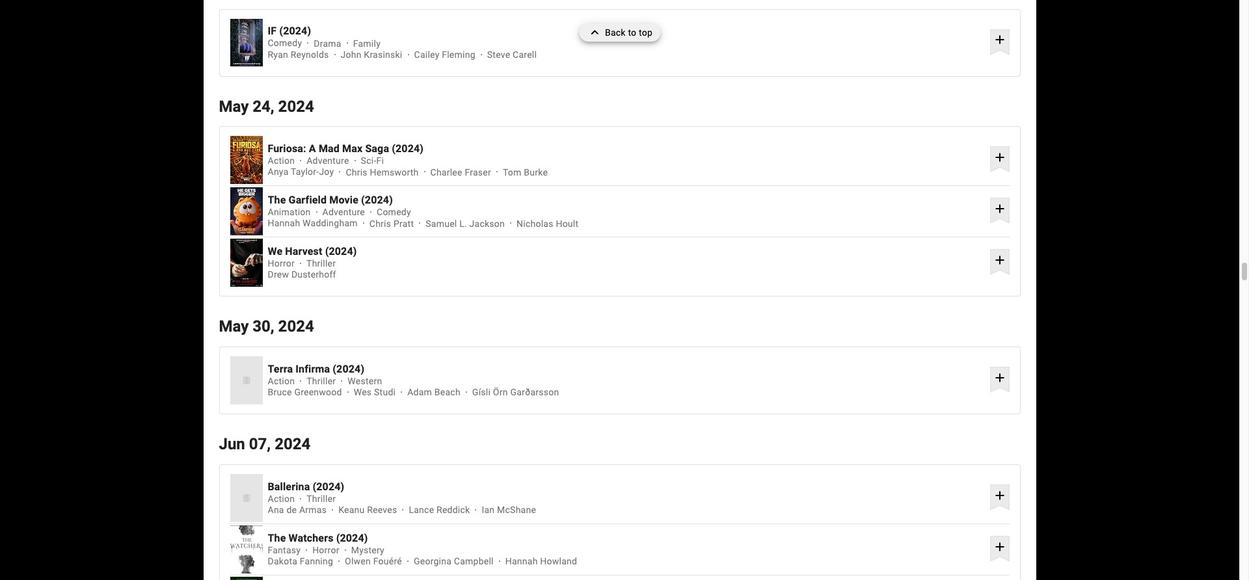 Task type: describe. For each thing, give the bounding box(es) containing it.
adam beach
[[407, 387, 461, 398]]

ballerina
[[268, 481, 310, 493]]

07,
[[249, 435, 271, 454]]

top
[[639, 27, 653, 38]]

jackson
[[469, 218, 505, 229]]

keanu
[[338, 505, 365, 515]]

ana de armas
[[268, 505, 327, 515]]

back to top
[[605, 27, 653, 38]]

(2024) up western
[[333, 363, 364, 375]]

garfield
[[289, 194, 327, 206]]

adventure for mad
[[307, 156, 349, 166]]

john krasinski
[[341, 49, 402, 60]]

tom burke
[[503, 167, 548, 177]]

(2024) down waddingham
[[325, 245, 357, 258]]

chris hemsworth
[[346, 167, 419, 177]]

may 24, 2024
[[219, 97, 314, 115]]

mystery
[[351, 545, 385, 556]]

hannah for hannah waddingham
[[268, 218, 300, 229]]

furiosa: a mad max saga (2024) button
[[268, 142, 985, 155]]

30,
[[253, 318, 274, 336]]

2024 for may 30, 2024
[[278, 318, 314, 336]]

reynolds
[[291, 49, 329, 60]]

the garfield movie (2024) button
[[268, 194, 985, 206]]

0 horizontal spatial horror
[[268, 259, 295, 269]]

samuel l. jackson
[[426, 218, 505, 229]]

samuel
[[426, 218, 457, 229]]

2024 for jun 07, 2024
[[275, 435, 311, 454]]

harvest
[[285, 245, 322, 258]]

jun 07, 2024
[[219, 435, 311, 454]]

anya taylor-joy in furiosa: a mad max saga (2024) image
[[230, 136, 263, 184]]

may 30, 2024
[[219, 318, 314, 336]]

the watchers (2024) button
[[268, 532, 985, 544]]

2 action from the top
[[268, 376, 295, 387]]

armas
[[299, 505, 327, 515]]

lance
[[409, 505, 434, 515]]

chris for max
[[346, 167, 367, 177]]

thriller for harvest
[[306, 259, 336, 269]]

infirma
[[296, 363, 330, 375]]

mad
[[319, 142, 340, 155]]

chris pratt
[[369, 218, 414, 229]]

hoult
[[556, 218, 579, 229]]

movie image for ballerina
[[241, 493, 251, 504]]

gísli örn garðarsson
[[472, 387, 559, 398]]

reddick
[[437, 505, 470, 515]]

add image for mad
[[992, 150, 1008, 165]]

movie
[[329, 194, 358, 206]]

add image for (2024)
[[992, 539, 1008, 555]]

2024 for may 24, 2024
[[278, 97, 314, 115]]

ian
[[482, 505, 495, 515]]

1 vertical spatial comedy
[[377, 207, 411, 218]]

may for may 30, 2024
[[219, 318, 249, 336]]

taylor-
[[291, 167, 319, 177]]

bruce
[[268, 387, 292, 398]]

add image for movie
[[992, 201, 1008, 217]]

the garfield movie (2024)
[[268, 194, 393, 206]]

a
[[309, 142, 316, 155]]

if (2024) button
[[268, 25, 985, 37]]

we harvest (2024)
[[268, 245, 357, 258]]

fanning
[[300, 556, 333, 567]]

olwen fouéré
[[345, 556, 402, 567]]

krasinski
[[364, 49, 402, 60]]

fantasy
[[268, 545, 301, 556]]

howland
[[540, 556, 577, 567]]

ballerina (2024)
[[268, 481, 344, 493]]

back
[[605, 27, 626, 38]]

keanu reeves
[[338, 505, 397, 515]]

terra infirma (2024)
[[268, 363, 364, 375]]

drew dusterhoff in we harvest (2024) image
[[230, 239, 263, 287]]

fraser
[[465, 167, 491, 177]]

waddingham
[[303, 218, 358, 229]]

lance reddick
[[409, 505, 470, 515]]

family
[[353, 38, 381, 48]]

steve carell
[[487, 49, 537, 60]]

expand less image
[[587, 23, 605, 42]]

group for terra infirma (2024)
[[230, 357, 263, 405]]

add image for terra infirma (2024)
[[992, 370, 1008, 386]]

furiosa:
[[268, 142, 306, 155]]

animation
[[268, 207, 311, 218]]

sci-fi
[[361, 156, 384, 166]]

furiosa: a mad max saga (2024)
[[268, 142, 424, 155]]

nicholas hoult
[[517, 218, 579, 229]]

hannah for hannah howland
[[505, 556, 538, 567]]

ryan
[[268, 49, 288, 60]]

max
[[342, 142, 363, 155]]

joy
[[319, 167, 334, 177]]

georgina
[[414, 556, 452, 567]]

tom
[[503, 167, 522, 177]]

greenwood
[[294, 387, 342, 398]]

cailey
[[414, 49, 440, 60]]

campbell
[[454, 556, 494, 567]]

ana
[[268, 505, 284, 515]]



Task type: vqa. For each thing, say whether or not it's contained in the screenshot.
"nominated" within the . SHE WAS NOMINATED FOR A BREAKTHROUGH PERFORMANCE MTV MOVIE AWARD, AND NUMEROUS OTHER AWARDS.
no



Task type: locate. For each thing, give the bounding box(es) containing it.
horror up drew on the left
[[268, 259, 295, 269]]

group up zack avery in kyle and the last emerald (2024) image
[[230, 526, 263, 574]]

0 vertical spatial chris
[[346, 167, 367, 177]]

mcshane
[[497, 505, 536, 515]]

0 vertical spatial add image
[[992, 253, 1008, 268]]

0 vertical spatial comedy
[[268, 38, 302, 48]]

adventure down "movie"
[[322, 207, 365, 218]]

back to top button
[[579, 23, 660, 42]]

3 action from the top
[[268, 494, 295, 504]]

(2024) up armas
[[313, 481, 344, 493]]

1 vertical spatial chris
[[369, 218, 391, 229]]

1 vertical spatial horror
[[312, 545, 339, 556]]

1 the from the top
[[268, 194, 286, 206]]

(2024) right if
[[279, 25, 311, 37]]

1 vertical spatial 2024
[[278, 318, 314, 336]]

1 vertical spatial thriller
[[307, 376, 336, 387]]

ryan reynolds
[[268, 49, 329, 60]]

movie image
[[241, 375, 251, 386], [241, 493, 251, 504]]

movie image for terra
[[241, 375, 251, 386]]

3 add image from the top
[[992, 488, 1008, 503]]

0 vertical spatial hannah
[[268, 218, 300, 229]]

watchers
[[289, 532, 333, 544]]

fouéré
[[373, 556, 402, 567]]

group left if
[[230, 19, 263, 67]]

2024 right the 07,
[[275, 435, 311, 454]]

comedy down if (2024)
[[268, 38, 302, 48]]

group left the animation
[[230, 188, 263, 236]]

thriller
[[306, 259, 336, 269], [307, 376, 336, 387], [307, 494, 336, 504]]

adventure for movie
[[322, 207, 365, 218]]

3 thriller from the top
[[307, 494, 336, 504]]

group for the watchers (2024)
[[230, 526, 263, 574]]

drew
[[268, 270, 289, 280]]

beach
[[435, 387, 461, 398]]

2 add image from the top
[[992, 370, 1008, 386]]

1 action from the top
[[268, 156, 295, 166]]

olwen
[[345, 556, 371, 567]]

the for 24,
[[268, 194, 286, 206]]

steve
[[487, 49, 510, 60]]

drama
[[314, 38, 341, 48]]

0 vertical spatial adventure
[[307, 156, 349, 166]]

comedy
[[268, 38, 302, 48], [377, 207, 411, 218]]

1 vertical spatial adventure
[[322, 207, 365, 218]]

4 add image from the top
[[992, 539, 1008, 555]]

pratt
[[394, 218, 414, 229]]

action
[[268, 156, 295, 166], [268, 376, 295, 387], [268, 494, 295, 504]]

may
[[219, 97, 249, 115], [219, 318, 249, 336]]

hannah down the animation
[[268, 218, 300, 229]]

2 vertical spatial thriller
[[307, 494, 336, 504]]

group left we
[[230, 239, 263, 287]]

reeves
[[367, 505, 397, 515]]

may left the 30,
[[219, 318, 249, 336]]

the garfield movie (2024) image
[[230, 188, 263, 236]]

garðarsson
[[510, 387, 559, 398]]

the for 07,
[[268, 532, 286, 544]]

(2024) up mystery
[[336, 532, 368, 544]]

0 horizontal spatial comedy
[[268, 38, 302, 48]]

adventure
[[307, 156, 349, 166], [322, 207, 365, 218]]

2 vertical spatial 2024
[[275, 435, 311, 454]]

1 movie image from the top
[[241, 375, 251, 386]]

bruce greenwood
[[268, 387, 342, 398]]

gísli
[[472, 387, 491, 398]]

group
[[230, 19, 263, 67], [230, 136, 263, 184], [230, 188, 263, 236], [230, 239, 263, 287], [230, 357, 263, 405], [230, 474, 263, 522], [230, 526, 263, 574], [230, 577, 263, 580]]

group left bruce
[[230, 357, 263, 405]]

0 vertical spatial horror
[[268, 259, 295, 269]]

1 vertical spatial may
[[219, 318, 249, 336]]

1 vertical spatial add image
[[992, 370, 1008, 386]]

if (2024)
[[268, 25, 311, 37]]

0 vertical spatial action
[[268, 156, 295, 166]]

2 group from the top
[[230, 136, 263, 184]]

group left ana
[[230, 474, 263, 522]]

chris left the pratt
[[369, 218, 391, 229]]

1 may from the top
[[219, 97, 249, 115]]

movie image down may 30, 2024
[[241, 375, 251, 386]]

horror
[[268, 259, 295, 269], [312, 545, 339, 556]]

anya taylor-joy
[[268, 167, 334, 177]]

georgina campbell
[[414, 556, 494, 567]]

2 the from the top
[[268, 532, 286, 544]]

action for 07,
[[268, 494, 295, 504]]

action up anya in the top left of the page
[[268, 156, 295, 166]]

the up the animation
[[268, 194, 286, 206]]

1 horizontal spatial horror
[[312, 545, 339, 556]]

add image
[[992, 32, 1008, 48], [992, 150, 1008, 165], [992, 201, 1008, 217], [992, 539, 1008, 555]]

chris down sci-
[[346, 167, 367, 177]]

western
[[348, 376, 382, 387]]

0 vertical spatial thriller
[[306, 259, 336, 269]]

hannah left howland
[[505, 556, 538, 567]]

2 add image from the top
[[992, 150, 1008, 165]]

group for the garfield movie (2024)
[[230, 188, 263, 236]]

group left anya in the top left of the page
[[230, 136, 263, 184]]

if (2024) image
[[230, 19, 263, 67]]

0 vertical spatial may
[[219, 97, 249, 115]]

anya
[[268, 167, 289, 177]]

1 group from the top
[[230, 19, 263, 67]]

4 group from the top
[[230, 239, 263, 287]]

thriller for (2024)
[[307, 494, 336, 504]]

group for we harvest (2024)
[[230, 239, 263, 287]]

the watchers (2024) image
[[230, 526, 263, 574]]

drew dusterhoff
[[268, 270, 336, 280]]

hannah waddingham
[[268, 218, 358, 229]]

1 horizontal spatial chris
[[369, 218, 391, 229]]

may for may 24, 2024
[[219, 97, 249, 115]]

1 add image from the top
[[992, 253, 1008, 268]]

2 may from the top
[[219, 318, 249, 336]]

(2024) up hemsworth
[[392, 142, 424, 155]]

cailey fleming
[[414, 49, 475, 60]]

1 vertical spatial hannah
[[505, 556, 538, 567]]

hannah
[[268, 218, 300, 229], [505, 556, 538, 567]]

5 group from the top
[[230, 357, 263, 405]]

charlee
[[430, 167, 462, 177]]

2024
[[278, 97, 314, 115], [278, 318, 314, 336], [275, 435, 311, 454]]

3 group from the top
[[230, 188, 263, 236]]

dakota
[[268, 556, 297, 567]]

thriller up armas
[[307, 494, 336, 504]]

comedy up chris pratt
[[377, 207, 411, 218]]

john
[[341, 49, 362, 60]]

charlee fraser
[[430, 167, 491, 177]]

adam
[[407, 387, 432, 398]]

chris for (2024)
[[369, 218, 391, 229]]

1 horizontal spatial hannah
[[505, 556, 538, 567]]

adventure up joy
[[307, 156, 349, 166]]

group for if (2024)
[[230, 19, 263, 67]]

add image for ballerina (2024)
[[992, 488, 1008, 503]]

terra
[[268, 363, 293, 375]]

0 horizontal spatial chris
[[346, 167, 367, 177]]

1 vertical spatial movie image
[[241, 493, 251, 504]]

fi
[[376, 156, 384, 166]]

(2024) up chris pratt
[[361, 194, 393, 206]]

1 horizontal spatial comedy
[[377, 207, 411, 218]]

carell
[[513, 49, 537, 60]]

hannah howland
[[505, 556, 577, 567]]

add image
[[992, 253, 1008, 268], [992, 370, 1008, 386], [992, 488, 1008, 503]]

thriller for infirma
[[307, 376, 336, 387]]

sci-
[[361, 156, 376, 166]]

2024 right 24,
[[278, 97, 314, 115]]

2024 right the 30,
[[278, 318, 314, 336]]

1 vertical spatial action
[[268, 376, 295, 387]]

group down the watchers (2024) image
[[230, 577, 263, 580]]

add image for we harvest (2024)
[[992, 253, 1008, 268]]

2 vertical spatial add image
[[992, 488, 1008, 503]]

we
[[268, 245, 283, 258]]

jun
[[219, 435, 245, 454]]

0 vertical spatial movie image
[[241, 375, 251, 386]]

horror down the watchers (2024)
[[312, 545, 339, 556]]

24,
[[253, 97, 274, 115]]

action up ana
[[268, 494, 295, 504]]

wes
[[354, 387, 372, 398]]

6 group from the top
[[230, 474, 263, 522]]

1 add image from the top
[[992, 32, 1008, 48]]

1 thriller from the top
[[306, 259, 336, 269]]

0 horizontal spatial hannah
[[268, 218, 300, 229]]

0 vertical spatial the
[[268, 194, 286, 206]]

action for 24,
[[268, 156, 295, 166]]

saga
[[365, 142, 389, 155]]

1 vertical spatial the
[[268, 532, 286, 544]]

ballerina (2024) button
[[268, 481, 985, 493]]

to
[[628, 27, 637, 38]]

wes studi
[[354, 387, 396, 398]]

2 movie image from the top
[[241, 493, 251, 504]]

action up bruce
[[268, 376, 295, 387]]

movie image up the watchers (2024) image
[[241, 493, 251, 504]]

ian mcshane
[[482, 505, 536, 515]]

l.
[[459, 218, 467, 229]]

the watchers (2024)
[[268, 532, 368, 544]]

7 group from the top
[[230, 526, 263, 574]]

if
[[268, 25, 277, 37]]

thriller up dusterhoff
[[306, 259, 336, 269]]

studi
[[374, 387, 396, 398]]

3 add image from the top
[[992, 201, 1008, 217]]

may left 24,
[[219, 97, 249, 115]]

group for ballerina (2024)
[[230, 474, 263, 522]]

0 vertical spatial 2024
[[278, 97, 314, 115]]

group for furiosa: a mad max saga (2024)
[[230, 136, 263, 184]]

zack avery in kyle and the last emerald (2024) image
[[230, 577, 263, 580]]

burke
[[524, 167, 548, 177]]

dakota fanning
[[268, 556, 333, 567]]

nicholas
[[517, 218, 554, 229]]

fleming
[[442, 49, 475, 60]]

dusterhoff
[[291, 270, 336, 280]]

the up the fantasy
[[268, 532, 286, 544]]

thriller up greenwood
[[307, 376, 336, 387]]

2 thriller from the top
[[307, 376, 336, 387]]

8 group from the top
[[230, 577, 263, 580]]

terra infirma (2024) button
[[268, 363, 985, 375]]

2 vertical spatial action
[[268, 494, 295, 504]]



